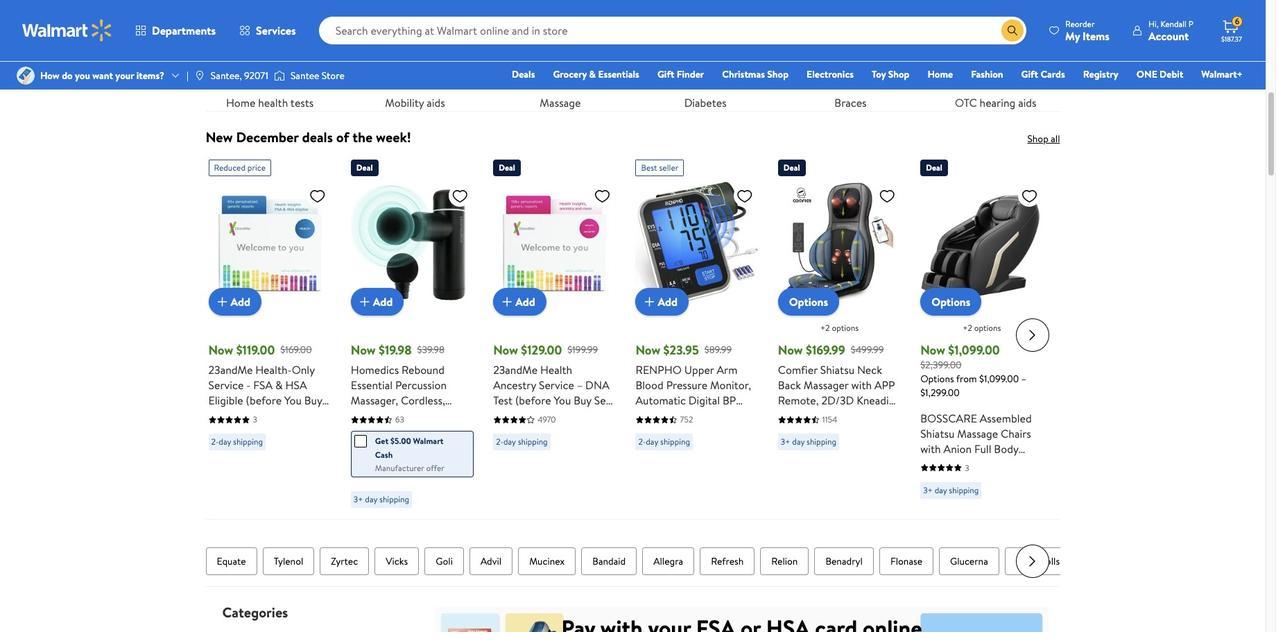 Task type: locate. For each thing, give the bounding box(es) containing it.
1 vertical spatial 3
[[965, 462, 970, 474]]

reorder my items
[[1066, 18, 1110, 43]]

add to cart image up "homedics"
[[356, 294, 373, 310]]

0 horizontal spatial with
[[665, 423, 685, 439]]

bp
[[723, 393, 736, 408]]

manufacturer offer
[[375, 462, 445, 474]]

shop right toy
[[888, 67, 910, 81]]

0 horizontal spatial 2-
[[211, 436, 219, 448]]

2 add button from the left
[[351, 288, 404, 316]]

+2 options
[[821, 322, 859, 334], [963, 322, 1001, 334]]

+2 options up $169.99
[[821, 322, 859, 334]]

grocery
[[553, 67, 587, 81]]

add to cart image
[[356, 294, 373, 310], [641, 294, 658, 310]]

23andme down $129.00
[[493, 362, 538, 378]]

1 horizontal spatial with
[[852, 378, 872, 393]]

massagers,
[[844, 439, 896, 454]]

$1,099.00
[[949, 342, 1000, 359], [980, 372, 1019, 386]]

2 info from the left
[[566, 408, 585, 423]]

product group containing now $169.99
[[778, 154, 901, 514]]

product group containing now $19.98
[[351, 154, 474, 514]]

categories
[[222, 603, 288, 622]]

of
[[336, 128, 349, 146]]

2 vertical spatial massage
[[958, 426, 998, 441]]

3+ day shipping down manufacturer
[[354, 493, 409, 505]]

1 info from the left
[[301, 408, 320, 423]]

2 horizontal spatial massage
[[958, 426, 998, 441]]

add for now $129.00
[[516, 294, 535, 309]]

4 product group from the left
[[636, 154, 759, 514]]

vicks
[[386, 555, 408, 568]]

home health tests
[[226, 95, 314, 110]]

you
[[75, 69, 90, 83]]

you up 4970
[[554, 393, 571, 408]]

2 horizontal spatial home
[[928, 67, 953, 81]]

1 horizontal spatial  image
[[274, 69, 285, 83]]

shop for christmas shop
[[768, 67, 789, 81]]

23andme
[[208, 362, 253, 378], [493, 362, 538, 378]]

1 horizontal spatial gift
[[1022, 67, 1039, 81]]

add button for now $129.00
[[493, 288, 546, 316]]

2 service from the left
[[539, 378, 574, 393]]

0 horizontal spatial info
[[301, 408, 320, 423]]

you down only
[[284, 393, 302, 408]]

3 down anion at the right
[[965, 462, 970, 474]]

+2 for now $1,099.00
[[963, 322, 973, 334]]

deals
[[512, 67, 535, 81]]

add button up $19.98
[[351, 288, 404, 316]]

equate link
[[206, 548, 257, 575]]

2 horizontal spatial 3+
[[923, 484, 933, 496]]

service left -
[[208, 378, 244, 393]]

1 important from the left
[[229, 408, 277, 423]]

1 vertical spatial home
[[226, 95, 256, 110]]

now up renpho
[[636, 342, 661, 359]]

1 horizontal spatial home
[[653, 469, 682, 484]]

1 horizontal spatial options
[[975, 322, 1001, 334]]

0 horizontal spatial buy
[[304, 393, 322, 408]]

options link
[[778, 288, 839, 316], [921, 288, 982, 316]]

1 now from the left
[[208, 342, 233, 359]]

users,
[[644, 454, 674, 469]]

gift left cards
[[1022, 67, 1039, 81]]

deal for "comfier shiatsu neck back massager with app remote, 2d/3d kneading massage chair pad, heating compression seat cushion massagers, ideal gifts" image
[[784, 162, 800, 173]]

2 options link from the left
[[921, 288, 982, 316]]

test up below)
[[493, 393, 513, 408]]

home health tests link
[[206, 0, 334, 111]]

0 horizontal spatial (before
[[246, 393, 282, 408]]

1 horizontal spatial see
[[594, 393, 612, 408]]

1 horizontal spatial 2-day shipping
[[496, 436, 548, 448]]

(before down health-
[[246, 393, 282, 408]]

 image left how
[[17, 67, 35, 85]]

arm
[[717, 362, 738, 378]]

now inside now $23.95 $89.99 renpho upper arm blood pressure monitor, automatic digital bp machine blood pressure cuffs with speaker, extra large cuff, lcd display, 2 users, 240 recordings for home office travel parents pregnancy
[[636, 342, 661, 359]]

0 horizontal spatial you
[[284, 393, 302, 408]]

5 product group from the left
[[778, 154, 901, 514]]

0 horizontal spatial  image
[[17, 67, 35, 85]]

1 vertical spatial massage
[[778, 408, 819, 423]]

2 horizontal spatial with
[[921, 441, 941, 456]]

 image right 92071
[[274, 69, 285, 83]]

1 horizontal spatial info
[[566, 408, 585, 423]]

23andme for $119.00
[[208, 362, 253, 378]]

0 vertical spatial massage
[[540, 95, 581, 110]]

0 horizontal spatial test
[[279, 408, 299, 423]]

allegra
[[654, 555, 683, 568]]

3 2-day shipping from the left
[[639, 436, 690, 448]]

1 +2 options from the left
[[821, 322, 859, 334]]

with right cuffs
[[665, 423, 685, 439]]

now $169.99 $499.99 comfier shiatsu neck back massager with app remote, 2d/3d kneading massage chair pad, heating compression seat cushion massagers, ideal gifts
[[778, 342, 901, 469]]

1 horizontal spatial options link
[[921, 288, 982, 316]]

cards
[[1041, 67, 1065, 81]]

2 +2 options from the left
[[963, 322, 1001, 334]]

1 vertical spatial with
[[665, 423, 685, 439]]

now up "homedics"
[[351, 342, 376, 359]]

options up $169.99
[[789, 294, 828, 310]]

2-day shipping down 4970
[[496, 436, 548, 448]]

black
[[959, 472, 985, 487]]

1 horizontal spatial &
[[589, 67, 596, 81]]

options for now $169.99
[[789, 294, 828, 310]]

1 horizontal spatial –
[[1022, 372, 1027, 386]]

home inside 'link'
[[226, 95, 256, 110]]

0 horizontal spatial 3+ day shipping
[[354, 493, 409, 505]]

now up comfier
[[778, 342, 803, 359]]

add button up $129.00
[[493, 288, 546, 316]]

with left the app
[[852, 378, 872, 393]]

2 add to cart image from the left
[[641, 294, 658, 310]]

massage up sl-
[[958, 426, 998, 441]]

0 horizontal spatial 3
[[253, 414, 257, 425]]

home
[[928, 67, 953, 81], [226, 95, 256, 110], [653, 469, 682, 484]]

buy inside now $129.00 $199.99 23andme health ancestry service – dna test (before you buy see important test info below)
[[574, 393, 592, 408]]

debit
[[1160, 67, 1184, 81]]

body
[[994, 441, 1019, 456]]

how
[[40, 69, 60, 83]]

0 vertical spatial blood
[[636, 378, 664, 393]]

 image for santee store
[[274, 69, 285, 83]]

3 product group from the left
[[493, 154, 616, 514]]

add to cart image for now $23.95
[[641, 294, 658, 310]]

1 service from the left
[[208, 378, 244, 393]]

now left $119.00
[[208, 342, 233, 359]]

now inside now $1,099.00 $2,399.00 options from $1,099.00 – $1,299.00
[[921, 342, 946, 359]]

options up now $1,099.00 $2,399.00 options from $1,099.00 – $1,299.00
[[975, 322, 1001, 334]]

options for now $1,099.00
[[975, 322, 1001, 334]]

add to favorites list, 23andme health-only service - fsa & hsa eligible (before you buy see important test info below) image
[[309, 187, 326, 205]]

$169.00
[[281, 343, 312, 357]]

–
[[1022, 372, 1027, 386], [577, 378, 583, 393]]

0 horizontal spatial –
[[577, 378, 583, 393]]

1 horizontal spatial massage
[[778, 408, 819, 423]]

3 add from the left
[[516, 294, 535, 309]]

0 horizontal spatial massage
[[540, 95, 581, 110]]

1 horizontal spatial important
[[493, 408, 542, 423]]

4 add from the left
[[658, 294, 678, 309]]

important down ancestry
[[493, 408, 542, 423]]

1 horizontal spatial shiatsu
[[921, 426, 955, 441]]

1 vertical spatial blood
[[679, 408, 707, 423]]

deal for 'homedics rebound essential percussion massager, cordless, rechargeable' image
[[356, 162, 373, 173]]

1 horizontal spatial test
[[493, 393, 513, 408]]

buy down only
[[304, 393, 322, 408]]

1 horizontal spatial aids
[[1019, 95, 1037, 110]]

now up $1,299.00
[[921, 342, 946, 359]]

track,
[[977, 456, 1005, 472]]

4 deal from the left
[[926, 162, 943, 173]]

info inside now $129.00 $199.99 23andme health ancestry service – dna test (before you buy see important test info below)
[[566, 408, 585, 423]]

home down santee, 92071
[[226, 95, 256, 110]]

3
[[253, 414, 257, 425], [965, 462, 970, 474]]

aids right mobility
[[427, 95, 445, 110]]

 image
[[194, 70, 205, 81]]

(before up 4970
[[515, 393, 551, 408]]

2 horizontal spatial shop
[[1028, 132, 1049, 146]]

buy down $199.99
[[574, 393, 592, 408]]

2 add to cart image from the left
[[499, 294, 516, 310]]

2 (before from the left
[[515, 393, 551, 408]]

2 options from the left
[[975, 322, 1001, 334]]

$1,099.00 right from
[[980, 372, 1019, 386]]

0 horizontal spatial home
[[226, 95, 256, 110]]

options link up $169.99
[[778, 288, 839, 316]]

& inside now $119.00 $169.00 23andme health-only service - fsa & hsa eligible (before you buy see important test info below)
[[275, 378, 283, 393]]

3 right below)
[[253, 414, 257, 425]]

1 horizontal spatial 23andme
[[493, 362, 538, 378]]

fashion
[[971, 67, 1004, 81]]

you inside now $129.00 $199.99 23andme health ancestry service – dna test (before you buy see important test info below)
[[554, 393, 571, 408]]

2 add from the left
[[373, 294, 393, 309]]

3 now from the left
[[493, 342, 518, 359]]

4 add button from the left
[[636, 288, 689, 316]]

hsa
[[285, 378, 307, 393]]

shipping down 4970
[[518, 436, 548, 448]]

get $5.00 walmart cash walmart plus, element
[[354, 435, 462, 462]]

0 horizontal spatial aids
[[427, 95, 445, 110]]

$119.00
[[236, 342, 275, 359]]

blood up lcd
[[679, 408, 707, 423]]

0 horizontal spatial 23andme
[[208, 362, 253, 378]]

1 horizontal spatial add to cart image
[[499, 294, 516, 310]]

1 options from the left
[[832, 322, 859, 334]]

1 horizontal spatial shop
[[888, 67, 910, 81]]

gifts
[[804, 454, 827, 469]]

3+ day shipping down recliner
[[923, 484, 979, 496]]

2 vertical spatial home
[[653, 469, 682, 484]]

massage down grocery
[[540, 95, 581, 110]]

0 vertical spatial home
[[928, 67, 953, 81]]

0 horizontal spatial &
[[275, 378, 283, 393]]

product group containing now $119.00
[[208, 154, 331, 514]]

now for $119.00
[[208, 342, 233, 359]]

info right 4970
[[566, 408, 585, 423]]

eligible
[[208, 393, 243, 408]]

1 horizontal spatial 3+
[[781, 436, 790, 448]]

add up $23.95
[[658, 294, 678, 309]]

1 add to cart image from the left
[[214, 294, 231, 310]]

6 product group from the left
[[921, 154, 1044, 514]]

product group
[[208, 154, 331, 514], [351, 154, 474, 514], [493, 154, 616, 514], [636, 154, 759, 514], [778, 154, 901, 514], [921, 154, 1044, 514]]

test inside now $119.00 $169.00 23andme health-only service - fsa & hsa eligible (before you buy see important test info below)
[[279, 408, 299, 423]]

2 deal from the left
[[499, 162, 515, 173]]

2 2-day shipping from the left
[[496, 436, 548, 448]]

add to favorites list, bosscare assembled shiatsu massage chairs with anion full body recliner sl-track, thai stretch black image
[[1022, 187, 1038, 205]]

2-day shipping down eligible
[[211, 436, 263, 448]]

with left anion at the right
[[921, 441, 941, 456]]

3+ down recliner
[[923, 484, 933, 496]]

0 horizontal spatial see
[[208, 408, 226, 423]]

now inside now $19.98 $39.98 homedics rebound essential percussion massager, cordless, rechargeable
[[351, 342, 376, 359]]

– up assembled
[[1022, 372, 1027, 386]]

1 options link from the left
[[778, 288, 839, 316]]

add up $19.98
[[373, 294, 393, 309]]

options left from
[[921, 372, 954, 386]]

shiatsu down $169.99
[[821, 362, 855, 378]]

now $129.00 $199.99 23andme health ancestry service – dna test (before you buy see important test info below)
[[493, 342, 612, 439]]

0 vertical spatial shiatsu
[[821, 362, 855, 378]]

1 add button from the left
[[208, 288, 262, 316]]

3+ up the ideal
[[781, 436, 790, 448]]

monitor,
[[710, 378, 751, 393]]

aids right hearing
[[1019, 95, 1037, 110]]

2 vertical spatial with
[[921, 441, 941, 456]]

2 2- from the left
[[496, 436, 504, 448]]

0 horizontal spatial service
[[208, 378, 244, 393]]

1 gift from the left
[[658, 67, 675, 81]]

percussion
[[395, 378, 447, 393]]

+2 options up now $1,099.00 $2,399.00 options from $1,099.00 – $1,299.00
[[963, 322, 1001, 334]]

walmart
[[413, 435, 444, 447]]

product group containing now $1,099.00
[[921, 154, 1044, 514]]

glucerna link
[[939, 548, 1000, 575]]

add for now $19.98
[[373, 294, 393, 309]]

tylenol link
[[263, 548, 315, 575]]

list
[[197, 0, 1069, 111]]

mucinex link
[[518, 548, 576, 575]]

2 important from the left
[[493, 408, 542, 423]]

info down hsa
[[301, 408, 320, 423]]

electronics
[[807, 67, 854, 81]]

$89.99
[[705, 343, 732, 357]]

test down health at bottom
[[544, 408, 563, 423]]

add to favorites list, renpho upper arm blood pressure monitor, automatic digital bp machine blood pressure cuffs with speaker, extra large cuff, lcd display, 2 users, 240 recordings for home office travel parents pregnancy image
[[737, 187, 753, 205]]

add to cart image
[[214, 294, 231, 310], [499, 294, 516, 310]]

now $19.98 $39.98 homedics rebound essential percussion massager, cordless, rechargeable
[[351, 342, 447, 423]]

1 deal from the left
[[356, 162, 373, 173]]

shop all
[[1028, 132, 1060, 146]]

0 horizontal spatial +2
[[821, 322, 830, 334]]

next slide for navpills list image
[[1016, 545, 1049, 578]]

23andme up eligible
[[208, 362, 253, 378]]

1 23andme from the left
[[208, 362, 253, 378]]

2- down ancestry
[[496, 436, 504, 448]]

now inside now $119.00 $169.00 23andme health-only service - fsa & hsa eligible (before you buy see important test info below)
[[208, 342, 233, 359]]

gift cards
[[1022, 67, 1065, 81]]

1 you from the left
[[284, 393, 302, 408]]

– left dna
[[577, 378, 583, 393]]

5 now from the left
[[778, 342, 803, 359]]

you inside now $119.00 $169.00 23andme health-only service - fsa & hsa eligible (before you buy see important test info below)
[[284, 393, 302, 408]]

23andme inside now $129.00 $199.99 23andme health ancestry service – dna test (before you buy see important test info below)
[[493, 362, 538, 378]]

1 horizontal spatial buy
[[574, 393, 592, 408]]

service inside now $129.00 $199.99 23andme health ancestry service – dna test (before you buy see important test info below)
[[539, 378, 574, 393]]

240
[[677, 454, 696, 469]]

1 horizontal spatial 3+ day shipping
[[781, 436, 837, 448]]

now inside now $169.99 $499.99 comfier shiatsu neck back massager with app remote, 2d/3d kneading massage chair pad, heating compression seat cushion massagers, ideal gifts
[[778, 342, 803, 359]]

shiatsu up recliner
[[921, 426, 955, 441]]

1 product group from the left
[[208, 154, 331, 514]]

get $5.00 walmart cash
[[375, 435, 444, 461]]

gift
[[658, 67, 675, 81], [1022, 67, 1039, 81]]

add to cart image for now $129.00
[[499, 294, 516, 310]]

goli
[[436, 555, 453, 568]]

essential
[[351, 378, 393, 393]]

see inside now $119.00 $169.00 23andme health-only service - fsa & hsa eligible (before you buy see important test info below)
[[208, 408, 226, 423]]

options link up $2,399.00
[[921, 288, 982, 316]]

for
[[636, 469, 650, 484]]

3 2- from the left
[[639, 436, 646, 448]]

2 buy from the left
[[574, 393, 592, 408]]

add up $129.00
[[516, 294, 535, 309]]

1 horizontal spatial +2 options
[[963, 322, 1001, 334]]

 image for how do you want your items?
[[17, 67, 35, 85]]

pay with your fsa or hsa card online. check out from the comfort of your home.  shop now. image
[[435, 607, 1049, 632]]

home for home health tests
[[226, 95, 256, 110]]

4 now from the left
[[636, 342, 661, 359]]

comfier shiatsu neck back massager with app remote, 2d/3d kneading massage chair pad, heating compression seat cushion massagers, ideal gifts image
[[778, 182, 901, 305]]

add button up $23.95
[[636, 288, 689, 316]]

0 horizontal spatial add to cart image
[[356, 294, 373, 310]]

departments button
[[123, 14, 228, 47]]

0 horizontal spatial gift
[[658, 67, 675, 81]]

2 23andme from the left
[[493, 362, 538, 378]]

home right for
[[653, 469, 682, 484]]

+2 up $169.99
[[821, 322, 830, 334]]

(before inside now $119.00 $169.00 23andme health-only service - fsa & hsa eligible (before you buy see important test info below)
[[246, 393, 282, 408]]

2-day shipping up users,
[[639, 436, 690, 448]]

gift left finder
[[658, 67, 675, 81]]

6 now from the left
[[921, 342, 946, 359]]

pressure up the 752
[[666, 378, 708, 393]]

day down ancestry
[[504, 436, 516, 448]]

3+ down get $5.00 walmart cash "option" on the left of page
[[354, 493, 363, 505]]

3+ day shipping up gifts
[[781, 436, 837, 448]]

& right fsa
[[275, 378, 283, 393]]

add to cart image up renpho
[[641, 294, 658, 310]]

$187.37
[[1222, 34, 1242, 44]]

2- for now $129.00
[[496, 436, 504, 448]]

2 product group from the left
[[351, 154, 474, 514]]

1 horizontal spatial add to cart image
[[641, 294, 658, 310]]

1 buy from the left
[[304, 393, 322, 408]]

3 add button from the left
[[493, 288, 546, 316]]

service for $129.00
[[539, 378, 574, 393]]

1 horizontal spatial 2-
[[496, 436, 504, 448]]

shop left all
[[1028, 132, 1049, 146]]

1 (before from the left
[[246, 393, 282, 408]]

+2 up now $1,099.00 $2,399.00 options from $1,099.00 – $1,299.00
[[963, 322, 973, 334]]

massage inside the bosscare assembled shiatsu massage chairs with anion full body recliner sl-track, thai stretch black
[[958, 426, 998, 441]]

& right grocery
[[589, 67, 596, 81]]

service inside now $119.00 $169.00 23andme health-only service - fsa & hsa eligible (before you buy see important test info below)
[[208, 378, 244, 393]]

1 horizontal spatial you
[[554, 393, 571, 408]]

Get $5.00 Walmart Cash checkbox
[[354, 435, 367, 448]]

2 +2 from the left
[[963, 322, 973, 334]]

benadryl link
[[815, 548, 874, 575]]

sl-
[[963, 456, 977, 472]]

remote,
[[778, 393, 819, 408]]

1 horizontal spatial 3
[[965, 462, 970, 474]]

shop for toy shop
[[888, 67, 910, 81]]

options up $2,399.00
[[932, 294, 971, 310]]

3+ for $169.99
[[781, 436, 790, 448]]

add for now $23.95
[[658, 294, 678, 309]]

(before
[[246, 393, 282, 408], [515, 393, 551, 408]]

1 horizontal spatial (before
[[515, 393, 551, 408]]

1 horizontal spatial blood
[[679, 408, 707, 423]]

0 horizontal spatial 3+
[[354, 493, 363, 505]]

2 gift from the left
[[1022, 67, 1039, 81]]

0 vertical spatial with
[[852, 378, 872, 393]]

2 horizontal spatial 2-
[[639, 436, 646, 448]]

1 horizontal spatial +2
[[963, 322, 973, 334]]

$169.99
[[806, 342, 846, 359]]

0 horizontal spatial important
[[229, 408, 277, 423]]

3 deal from the left
[[784, 162, 800, 173]]

test down hsa
[[279, 408, 299, 423]]

1 add to cart image from the left
[[356, 294, 373, 310]]

options up $169.99
[[832, 322, 859, 334]]

shop right christmas
[[768, 67, 789, 81]]

$1,099.00 up from
[[949, 342, 1000, 359]]

1 2- from the left
[[211, 436, 219, 448]]

cuff,
[[665, 439, 689, 454]]

office
[[685, 469, 716, 484]]

with inside the bosscare assembled shiatsu massage chairs with anion full body recliner sl-track, thai stretch black
[[921, 441, 941, 456]]

gift for gift cards
[[1022, 67, 1039, 81]]

1 +2 from the left
[[821, 322, 830, 334]]

0 vertical spatial pressure
[[666, 378, 708, 393]]

1 vertical spatial shiatsu
[[921, 426, 955, 441]]

1 vertical spatial &
[[275, 378, 283, 393]]

2- up 2
[[639, 436, 646, 448]]

shipping up gifts
[[807, 436, 837, 448]]

blood up machine
[[636, 378, 664, 393]]

1 horizontal spatial service
[[539, 378, 574, 393]]

2 you from the left
[[554, 393, 571, 408]]

 image
[[17, 67, 35, 85], [274, 69, 285, 83]]

1 add from the left
[[231, 294, 251, 309]]

0 vertical spatial &
[[589, 67, 596, 81]]

now left $129.00
[[493, 342, 518, 359]]

massage left 1154
[[778, 408, 819, 423]]

$499.99
[[851, 343, 884, 357]]

0 horizontal spatial 2-day shipping
[[211, 436, 263, 448]]

0 vertical spatial 3
[[253, 414, 257, 425]]

2 horizontal spatial 2-day shipping
[[639, 436, 690, 448]]

add button up $119.00
[[208, 288, 262, 316]]

pressure down the monitor, in the bottom of the page
[[710, 408, 751, 423]]

stretch
[[921, 472, 956, 487]]

home left fashion link
[[928, 67, 953, 81]]

2 now from the left
[[351, 342, 376, 359]]

0 horizontal spatial shop
[[768, 67, 789, 81]]

0 horizontal spatial add to cart image
[[214, 294, 231, 310]]

cuffs
[[636, 423, 662, 439]]

health
[[540, 362, 573, 378]]

6 $187.37
[[1222, 15, 1242, 44]]

0 horizontal spatial options
[[832, 322, 859, 334]]

service up 4970
[[539, 378, 574, 393]]

1 2-day shipping from the left
[[211, 436, 263, 448]]

items
[[1083, 28, 1110, 43]]

23andme inside now $119.00 $169.00 23andme health-only service - fsa & hsa eligible (before you buy see important test info below)
[[208, 362, 253, 378]]

add button for now $19.98
[[351, 288, 404, 316]]

important down -
[[229, 408, 277, 423]]

|
[[187, 69, 189, 83]]

1 horizontal spatial pressure
[[710, 408, 751, 423]]

0 horizontal spatial options link
[[778, 288, 839, 316]]

2- down eligible
[[211, 436, 219, 448]]

now inside now $129.00 $199.99 23andme health ancestry service – dna test (before you buy see important test info below)
[[493, 342, 518, 359]]

search icon image
[[1007, 25, 1018, 36]]

otc hearing aids
[[955, 95, 1037, 110]]

0 horizontal spatial +2 options
[[821, 322, 859, 334]]

anion
[[944, 441, 972, 456]]

0 horizontal spatial shiatsu
[[821, 362, 855, 378]]

add up $119.00
[[231, 294, 251, 309]]



Task type: vqa. For each thing, say whether or not it's contained in the screenshot.
Patrol
no



Task type: describe. For each thing, give the bounding box(es) containing it.
extra
[[731, 423, 756, 439]]

refresh link
[[700, 548, 755, 575]]

fashion link
[[965, 67, 1010, 82]]

hearing
[[980, 95, 1016, 110]]

pregnancy
[[675, 484, 726, 500]]

allegra link
[[643, 548, 695, 575]]

ideal
[[778, 454, 801, 469]]

now for $129.00
[[493, 342, 518, 359]]

752
[[680, 414, 693, 425]]

see inside now $129.00 $199.99 23andme health ancestry service – dna test (before you buy see important test info below)
[[594, 393, 612, 408]]

best seller
[[641, 162, 679, 173]]

deal for 23andme health   ancestry service – dna test (before you buy see important test info below) image on the left top of the page
[[499, 162, 515, 173]]

goli link
[[425, 548, 464, 575]]

options for now $1,099.00
[[932, 294, 971, 310]]

health
[[258, 95, 288, 110]]

day down eligible
[[219, 436, 231, 448]]

pad,
[[850, 408, 871, 423]]

shipping down eligible
[[233, 436, 263, 448]]

chairs
[[1001, 426, 1032, 441]]

reduced price
[[214, 162, 266, 173]]

walmart image
[[22, 19, 112, 42]]

important inside now $119.00 $169.00 23andme health-only service - fsa & hsa eligible (before you buy see important test info below)
[[229, 408, 277, 423]]

2- for now $119.00
[[211, 436, 219, 448]]

new december deals of the week!
[[206, 128, 411, 146]]

bosscare assembled shiatsu massage chairs with anion full body recliner sl-track, thai stretch black
[[921, 411, 1032, 487]]

-
[[246, 378, 251, 393]]

add for now $119.00
[[231, 294, 251, 309]]

day down recliner
[[935, 484, 947, 496]]

heating
[[778, 423, 816, 439]]

bandaid link
[[582, 548, 637, 575]]

+2 for now $169.99
[[821, 322, 830, 334]]

now for $1,099.00
[[921, 342, 946, 359]]

renpho upper arm blood pressure monitor, automatic digital bp machine blood pressure cuffs with speaker, extra large cuff, lcd display, 2 users, 240 recordings for home office travel parents pregnancy image
[[636, 182, 759, 305]]

tests
[[291, 95, 314, 110]]

shipping down manufacturer
[[379, 493, 409, 505]]

add to favorites list, comfier shiatsu neck back massager with app remote, 2d/3d kneading massage chair pad, heating compression seat cushion massagers, ideal gifts image
[[879, 187, 896, 205]]

braces link
[[787, 0, 915, 111]]

0 horizontal spatial pressure
[[666, 378, 708, 393]]

product group containing now $23.95
[[636, 154, 759, 514]]

Walmart Site-Wide search field
[[319, 17, 1027, 44]]

manufacturer
[[375, 462, 424, 474]]

day up the ideal
[[792, 436, 805, 448]]

services button
[[228, 14, 308, 47]]

2 aids from the left
[[1019, 95, 1037, 110]]

$19.98
[[379, 342, 412, 359]]

massager
[[804, 378, 849, 393]]

day down manufacturer
[[365, 493, 378, 505]]

1 vertical spatial pressure
[[710, 408, 751, 423]]

rechargeable
[[351, 408, 416, 423]]

4970
[[538, 414, 556, 425]]

massage inside now $169.99 $499.99 comfier shiatsu neck back massager with app remote, 2d/3d kneading massage chair pad, heating compression seat cushion massagers, ideal gifts
[[778, 408, 819, 423]]

vicks link
[[375, 548, 419, 575]]

mobility
[[385, 95, 424, 110]]

info inside now $119.00 $169.00 23andme health-only service - fsa & hsa eligible (before you buy see important test info below)
[[301, 408, 320, 423]]

scholls
[[1031, 555, 1060, 568]]

santee store
[[291, 69, 345, 83]]

+2 options for now $1,099.00
[[963, 322, 1001, 334]]

92071
[[244, 69, 268, 83]]

homedics rebound essential percussion massager, cordless, rechargeable image
[[351, 182, 474, 305]]

$199.99
[[568, 343, 598, 357]]

how do you want your items?
[[40, 69, 164, 83]]

options inside now $1,099.00 $2,399.00 options from $1,099.00 – $1,299.00
[[921, 372, 954, 386]]

1 vertical spatial $1,099.00
[[980, 372, 1019, 386]]

walmart+ link
[[1196, 67, 1249, 82]]

2- for now $23.95
[[639, 436, 646, 448]]

Search search field
[[319, 17, 1027, 44]]

one debit
[[1137, 67, 1184, 81]]

store
[[322, 69, 345, 83]]

deal for "bosscare assembled shiatsu massage chairs with anion full body recliner sl-track, thai stretch black" image
[[926, 162, 943, 173]]

massage link
[[496, 0, 625, 111]]

grocery & essentials
[[553, 67, 640, 81]]

advil link
[[470, 548, 513, 575]]

product group containing now $129.00
[[493, 154, 616, 514]]

now for $169.99
[[778, 342, 803, 359]]

hi,
[[1149, 18, 1159, 29]]

christmas
[[722, 67, 765, 81]]

add to cart image for now $19.98
[[356, 294, 373, 310]]

reorder
[[1066, 18, 1095, 29]]

diabetes link
[[641, 0, 770, 111]]

santee, 92071
[[211, 69, 268, 83]]

2-day shipping for $119.00
[[211, 436, 263, 448]]

0 horizontal spatial blood
[[636, 378, 664, 393]]

shop all link
[[1028, 132, 1060, 146]]

now for $19.98
[[351, 342, 376, 359]]

refresh
[[711, 555, 744, 568]]

shiatsu inside now $169.99 $499.99 comfier shiatsu neck back massager with app remote, 2d/3d kneading massage chair pad, heating compression seat cushion massagers, ideal gifts
[[821, 362, 855, 378]]

options link for now $169.99
[[778, 288, 839, 316]]

+2 options for now $169.99
[[821, 322, 859, 334]]

flonase link
[[880, 548, 934, 575]]

hi, kendall p account
[[1149, 18, 1194, 43]]

dr. scholls
[[1016, 555, 1060, 568]]

december
[[236, 128, 299, 146]]

homedics
[[351, 362, 399, 378]]

gift cards link
[[1015, 67, 1072, 82]]

2-day shipping for $23.95
[[639, 436, 690, 448]]

0 vertical spatial $1,099.00
[[949, 342, 1000, 359]]

2
[[636, 454, 642, 469]]

& inside grocery & essentials link
[[589, 67, 596, 81]]

23andme health-only service - fsa & hsa eligible (before you buy see important test info below) image
[[208, 182, 331, 305]]

now $1,099.00 $2,399.00 options from $1,099.00 – $1,299.00
[[921, 342, 1027, 399]]

mobility aids
[[385, 95, 445, 110]]

3+ day shipping for $19.98
[[354, 493, 409, 505]]

important inside now $129.00 $199.99 23andme health ancestry service – dna test (before you buy see important test info below)
[[493, 408, 542, 423]]

dr.
[[1016, 555, 1029, 568]]

2 horizontal spatial test
[[544, 408, 563, 423]]

finder
[[677, 67, 704, 81]]

now for $23.95
[[636, 342, 661, 359]]

2 horizontal spatial 3+ day shipping
[[923, 484, 979, 496]]

options for now $169.99
[[832, 322, 859, 334]]

service for $119.00
[[208, 378, 244, 393]]

(before inside now $129.00 $199.99 23andme health ancestry service – dna test (before you buy see important test info below)
[[515, 393, 551, 408]]

add to favorites list, 23andme health   ancestry service – dna test (before you buy see important test info below) image
[[594, 187, 611, 205]]

seller
[[659, 162, 679, 173]]

want
[[92, 69, 113, 83]]

relion link
[[761, 548, 809, 575]]

add button for now $119.00
[[208, 288, 262, 316]]

with inside now $169.99 $499.99 comfier shiatsu neck back massager with app remote, 2d/3d kneading massage chair pad, heating compression seat cushion massagers, ideal gifts
[[852, 378, 872, 393]]

1 aids from the left
[[427, 95, 445, 110]]

lcd
[[692, 439, 713, 454]]

christmas shop link
[[716, 67, 795, 82]]

3+ for $19.98
[[354, 493, 363, 505]]

add to cart image for now $119.00
[[214, 294, 231, 310]]

home for home
[[928, 67, 953, 81]]

buy inside now $119.00 $169.00 23andme health-only service - fsa & hsa eligible (before you buy see important test info below)
[[304, 393, 322, 408]]

$1,299.00
[[921, 386, 960, 399]]

only
[[292, 362, 315, 378]]

3+ day shipping for $169.99
[[781, 436, 837, 448]]

chair
[[822, 408, 848, 423]]

compression
[[819, 423, 882, 439]]

cordless,
[[401, 393, 445, 408]]

kendall
[[1161, 18, 1187, 29]]

account
[[1149, 28, 1189, 43]]

add button for now $23.95
[[636, 288, 689, 316]]

speaker,
[[688, 423, 728, 439]]

2-day shipping for $129.00
[[496, 436, 548, 448]]

next slide for product carousel list image
[[1016, 319, 1049, 352]]

day up users,
[[646, 436, 658, 448]]

23andme for $129.00
[[493, 362, 538, 378]]

23andme health   ancestry service – dna test (before you buy see important test info below) image
[[493, 182, 616, 305]]

$2,399.00
[[921, 358, 962, 372]]

shipping up 240
[[660, 436, 690, 448]]

– inside now $1,099.00 $2,399.00 options from $1,099.00 – $1,299.00
[[1022, 372, 1027, 386]]

shipping down sl-
[[949, 484, 979, 496]]

from
[[957, 372, 977, 386]]

list containing home health tests
[[197, 0, 1069, 111]]

shiatsu inside the bosscare assembled shiatsu massage chairs with anion full body recliner sl-track, thai stretch black
[[921, 426, 955, 441]]

home inside now $23.95 $89.99 renpho upper arm blood pressure monitor, automatic digital bp machine blood pressure cuffs with speaker, extra large cuff, lcd display, 2 users, 240 recordings for home office travel parents pregnancy
[[653, 469, 682, 484]]

otc
[[955, 95, 977, 110]]

automatic
[[636, 393, 686, 408]]

otc hearing aids link
[[932, 0, 1060, 111]]

gift for gift finder
[[658, 67, 675, 81]]

registry
[[1083, 67, 1119, 81]]

bosscare assembled shiatsu massage chairs with anion full body recliner sl-track, thai stretch black image
[[921, 182, 1044, 305]]

– inside now $129.00 $199.99 23andme health ancestry service – dna test (before you buy see important test info below)
[[577, 378, 583, 393]]

with inside now $23.95 $89.99 renpho upper arm blood pressure monitor, automatic digital bp machine blood pressure cuffs with speaker, extra large cuff, lcd display, 2 users, 240 recordings for home office travel parents pregnancy
[[665, 423, 685, 439]]

add to favorites list, homedics rebound essential percussion massager, cordless, rechargeable image
[[452, 187, 468, 205]]

braces
[[835, 95, 867, 110]]

machine
[[636, 408, 677, 423]]

week!
[[376, 128, 411, 146]]

upper
[[685, 362, 714, 378]]

massage inside "massage" link
[[540, 95, 581, 110]]

options link for now $1,099.00
[[921, 288, 982, 316]]

thai
[[1007, 456, 1027, 472]]

bandaid
[[593, 555, 626, 568]]

seat
[[778, 439, 799, 454]]

glucerna
[[950, 555, 988, 568]]



